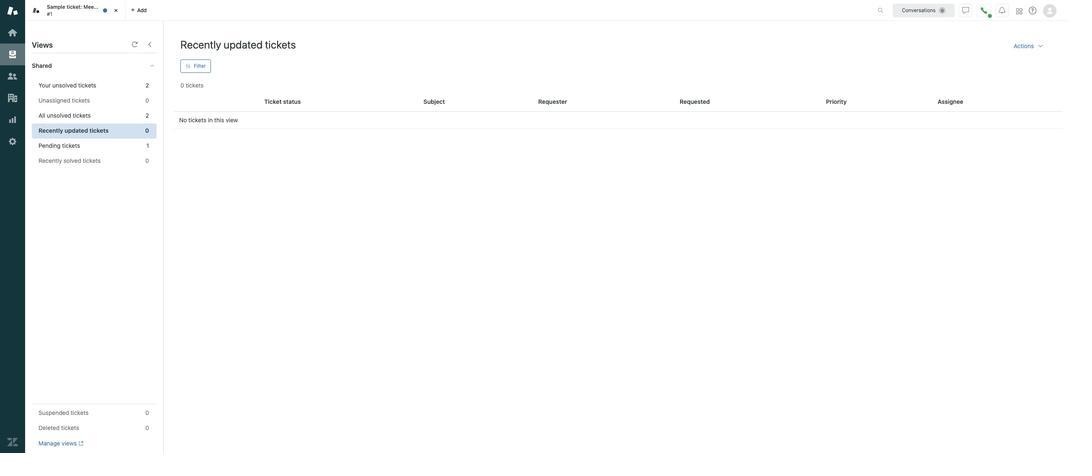 Task type: vqa. For each thing, say whether or not it's contained in the screenshot.


Task type: describe. For each thing, give the bounding box(es) containing it.
0 for deleted tickets
[[145, 424, 149, 431]]

unsolved for your
[[52, 82, 77, 89]]

status
[[283, 98, 301, 105]]

manage views
[[39, 440, 77, 447]]

views
[[32, 41, 53, 49]]

add
[[137, 7, 147, 13]]

0 vertical spatial recently
[[180, 38, 221, 51]]

ticket status
[[264, 98, 301, 105]]

2 for all unsolved tickets
[[146, 112, 149, 119]]

recently solved tickets
[[39, 157, 101, 164]]

no tickets in this view
[[179, 116, 238, 124]]

ticket
[[264, 98, 282, 105]]

in
[[208, 116, 213, 124]]

zendesk products image
[[1017, 8, 1023, 14]]

suspended tickets
[[39, 409, 89, 416]]

2 vertical spatial recently
[[39, 157, 62, 164]]

tab containing sample ticket: meet the ticket
[[25, 0, 126, 21]]

0 tickets
[[180, 82, 204, 89]]

filter button
[[180, 59, 211, 73]]

your unsolved tickets
[[39, 82, 96, 89]]

solved
[[64, 157, 81, 164]]

conversations
[[902, 7, 936, 13]]

sample ticket: meet the ticket #1
[[47, 4, 121, 17]]

refresh views pane image
[[131, 41, 138, 48]]

zendesk support image
[[7, 5, 18, 16]]

admin image
[[7, 136, 18, 147]]

requested
[[680, 98, 710, 105]]

(opens in a new tab) image
[[77, 441, 83, 446]]

1
[[146, 142, 149, 149]]

all unsolved tickets
[[39, 112, 91, 119]]

main element
[[0, 0, 25, 453]]

assignee
[[938, 98, 964, 105]]

ticket
[[107, 4, 121, 10]]

no
[[179, 116, 187, 124]]

unassigned
[[39, 97, 70, 104]]

#1
[[47, 11, 52, 17]]

reporting image
[[7, 114, 18, 125]]

requester
[[538, 98, 567, 105]]

0 vertical spatial updated
[[224, 38, 263, 51]]

meet
[[84, 4, 96, 10]]

views image
[[7, 49, 18, 60]]

customers image
[[7, 71, 18, 82]]

all
[[39, 112, 45, 119]]

subject
[[424, 98, 445, 105]]



Task type: locate. For each thing, give the bounding box(es) containing it.
your
[[39, 82, 51, 89]]

0 vertical spatial unsolved
[[52, 82, 77, 89]]

sample
[[47, 4, 65, 10]]

0 for recently solved tickets
[[145, 157, 149, 164]]

1 vertical spatial 2
[[146, 112, 149, 119]]

zendesk image
[[7, 437, 18, 448]]

1 2 from the top
[[146, 82, 149, 89]]

2 2 from the top
[[146, 112, 149, 119]]

pending
[[39, 142, 61, 149]]

1 vertical spatial recently
[[39, 127, 63, 134]]

updated
[[224, 38, 263, 51], [65, 127, 88, 134]]

deleted
[[39, 424, 60, 431]]

recently updated tickets
[[180, 38, 296, 51], [39, 127, 109, 134]]

recently up filter
[[180, 38, 221, 51]]

shared heading
[[25, 53, 163, 78]]

1 vertical spatial recently updated tickets
[[39, 127, 109, 134]]

unsolved for all
[[47, 112, 71, 119]]

shared button
[[25, 53, 141, 78]]

manage views link
[[39, 440, 83, 447]]

0 vertical spatial 2
[[146, 82, 149, 89]]

ticket:
[[67, 4, 82, 10]]

unassigned tickets
[[39, 97, 90, 104]]

2 down collapse views pane image on the left of the page
[[146, 82, 149, 89]]

tab
[[25, 0, 126, 21]]

the
[[97, 4, 105, 10]]

priority
[[826, 98, 847, 105]]

notifications image
[[999, 7, 1006, 14]]

this
[[214, 116, 224, 124]]

button displays agent's chat status as invisible. image
[[963, 7, 969, 14]]

1 vertical spatial updated
[[65, 127, 88, 134]]

manage
[[39, 440, 60, 447]]

0 horizontal spatial updated
[[65, 127, 88, 134]]

0 vertical spatial recently updated tickets
[[180, 38, 296, 51]]

actions
[[1014, 42, 1034, 49]]

recently down pending
[[39, 157, 62, 164]]

0 for unassigned tickets
[[145, 97, 149, 104]]

recently up pending
[[39, 127, 63, 134]]

suspended
[[39, 409, 69, 416]]

pending tickets
[[39, 142, 80, 149]]

unsolved
[[52, 82, 77, 89], [47, 112, 71, 119]]

1 horizontal spatial recently updated tickets
[[180, 38, 296, 51]]

filter
[[194, 63, 206, 69]]

0
[[180, 82, 184, 89], [145, 97, 149, 104], [145, 127, 149, 134], [145, 157, 149, 164], [145, 409, 149, 416], [145, 424, 149, 431]]

deleted tickets
[[39, 424, 79, 431]]

actions button
[[1007, 38, 1051, 54]]

0 for recently updated tickets
[[145, 127, 149, 134]]

views
[[62, 440, 77, 447]]

tickets
[[265, 38, 296, 51], [78, 82, 96, 89], [186, 82, 204, 89], [72, 97, 90, 104], [73, 112, 91, 119], [188, 116, 206, 124], [90, 127, 109, 134], [62, 142, 80, 149], [83, 157, 101, 164], [71, 409, 89, 416], [61, 424, 79, 431]]

unsolved down unassigned
[[47, 112, 71, 119]]

close image
[[112, 6, 120, 15]]

1 horizontal spatial updated
[[224, 38, 263, 51]]

1 vertical spatial unsolved
[[47, 112, 71, 119]]

unsolved up unassigned tickets
[[52, 82, 77, 89]]

collapse views pane image
[[147, 41, 153, 48]]

get help image
[[1029, 7, 1037, 14]]

0 horizontal spatial recently updated tickets
[[39, 127, 109, 134]]

2
[[146, 82, 149, 89], [146, 112, 149, 119]]

organizations image
[[7, 93, 18, 103]]

conversations button
[[893, 4, 955, 17]]

2 up 1
[[146, 112, 149, 119]]

add button
[[126, 0, 152, 21]]

shared
[[32, 62, 52, 69]]

recently
[[180, 38, 221, 51], [39, 127, 63, 134], [39, 157, 62, 164]]

view
[[226, 116, 238, 124]]

get started image
[[7, 27, 18, 38]]

0 for suspended tickets
[[145, 409, 149, 416]]

2 for your unsolved tickets
[[146, 82, 149, 89]]

tabs tab list
[[25, 0, 869, 21]]



